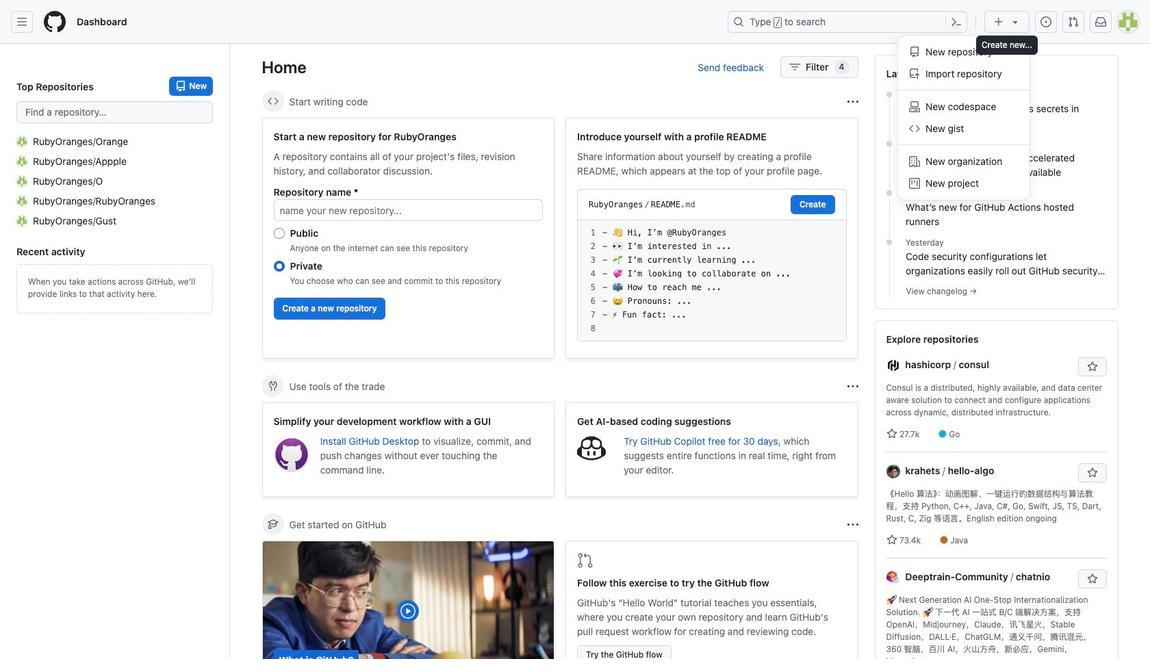 Task type: locate. For each thing, give the bounding box(es) containing it.
2 star this repository image from the top
[[1087, 574, 1098, 585]]

None submit
[[791, 195, 835, 214]]

appple image
[[16, 156, 27, 167]]

tooltip
[[976, 36, 1038, 55]]

1 vertical spatial why am i seeing this? image
[[847, 519, 858, 530]]

rubyoranges image
[[16, 195, 27, 206]]

play image
[[400, 603, 416, 620]]

1 vertical spatial dot fill image
[[884, 188, 895, 199]]

star this repository image
[[1087, 361, 1098, 372], [1087, 574, 1098, 585]]

name your new repository... text field
[[273, 199, 543, 221]]

notifications image
[[1095, 16, 1106, 27]]

command palette image
[[951, 16, 962, 27]]

0 vertical spatial dot fill image
[[884, 89, 895, 100]]

None radio
[[273, 228, 284, 239]]

0 vertical spatial dot fill image
[[884, 138, 895, 149]]

0 horizontal spatial git pull request image
[[577, 552, 594, 569]]

1 vertical spatial star this repository image
[[1087, 574, 1098, 585]]

dot fill image
[[884, 138, 895, 149], [884, 188, 895, 199]]

star this repository image for '@hashicorp profile' icon
[[1087, 361, 1098, 372]]

start a new repository element
[[262, 118, 555, 359]]

star this repository image for the @deeptrain-community profile image
[[1087, 574, 1098, 585]]

o image
[[16, 176, 27, 187]]

why am i seeing this? image for try the github flow element
[[847, 519, 858, 530]]

1 horizontal spatial git pull request image
[[1068, 16, 1079, 27]]

dot fill image
[[884, 89, 895, 100], [884, 237, 895, 248]]

triangle down image
[[1010, 16, 1021, 27]]

2 why am i seeing this? image from the top
[[847, 519, 858, 530]]

2 dot fill image from the top
[[884, 237, 895, 248]]

simplify your development workflow with a gui element
[[262, 403, 555, 497]]

Top Repositories search field
[[16, 101, 213, 123]]

0 vertical spatial why am i seeing this? image
[[847, 96, 858, 107]]

1 vertical spatial git pull request image
[[577, 552, 594, 569]]

gust image
[[16, 215, 27, 226]]

None radio
[[273, 261, 284, 272]]

filter image
[[789, 62, 800, 73]]

menu
[[898, 36, 1030, 200]]

star image
[[886, 429, 897, 439]]

1 dot fill image from the top
[[884, 89, 895, 100]]

@krahets profile image
[[886, 465, 900, 479]]

git pull request image
[[1068, 16, 1079, 27], [577, 552, 594, 569]]

1 star this repository image from the top
[[1087, 361, 1098, 372]]

0 vertical spatial star this repository image
[[1087, 361, 1098, 372]]

0 vertical spatial git pull request image
[[1068, 16, 1079, 27]]

1 vertical spatial dot fill image
[[884, 237, 895, 248]]

1 why am i seeing this? image from the top
[[847, 96, 858, 107]]

why am i seeing this? image
[[847, 96, 858, 107], [847, 519, 858, 530]]



Task type: describe. For each thing, give the bounding box(es) containing it.
none radio inside start a new repository element
[[273, 228, 284, 239]]

@hashicorp profile image
[[886, 359, 900, 373]]

2 dot fill image from the top
[[884, 188, 895, 199]]

code image
[[267, 96, 278, 107]]

Find a repository… text field
[[16, 101, 213, 123]]

@deeptrain-community profile image
[[886, 571, 900, 585]]

orange image
[[16, 136, 27, 147]]

why am i seeing this? image
[[847, 381, 858, 392]]

get ai-based coding suggestions element
[[565, 403, 858, 497]]

homepage image
[[44, 11, 66, 33]]

none submit inside introduce yourself with a profile readme element
[[791, 195, 835, 214]]

1 dot fill image from the top
[[884, 138, 895, 149]]

issue opened image
[[1041, 16, 1052, 27]]

none radio inside start a new repository element
[[273, 261, 284, 272]]

star image
[[886, 535, 897, 546]]

mortar board image
[[267, 519, 278, 530]]

try the github flow element
[[565, 541, 858, 659]]

why am i seeing this? image for introduce yourself with a profile readme element
[[847, 96, 858, 107]]

github desktop image
[[273, 437, 309, 473]]

introduce yourself with a profile readme element
[[565, 118, 858, 359]]

explore element
[[875, 55, 1118, 659]]

what is github? image
[[263, 542, 554, 659]]

plus image
[[993, 16, 1004, 27]]

explore repositories navigation
[[875, 320, 1118, 659]]

tools image
[[267, 381, 278, 392]]

what is github? element
[[262, 541, 555, 659]]

star this repository image
[[1087, 468, 1098, 479]]

git pull request image inside try the github flow element
[[577, 552, 594, 569]]



Task type: vqa. For each thing, say whether or not it's contained in the screenshot.
first star image from the bottom of the Explore repositories navigation
yes



